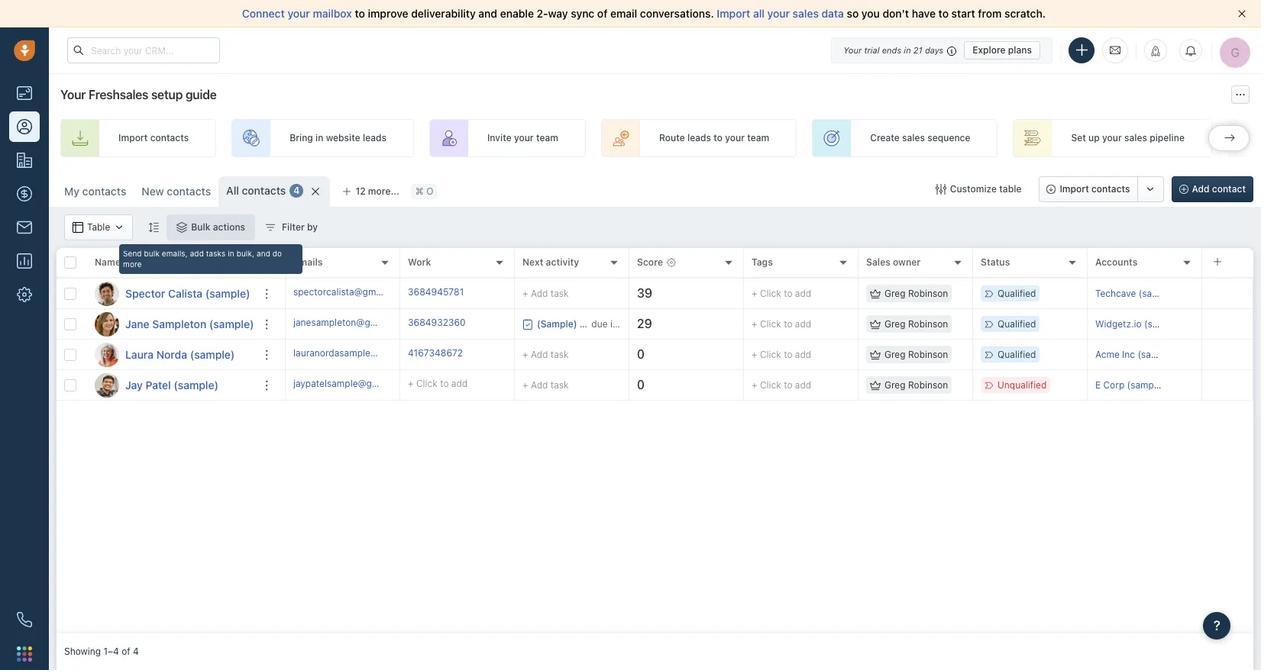 Task type: describe. For each thing, give the bounding box(es) containing it.
guide
[[185, 88, 217, 102]]

container_wx8msf4aqz5i3rn1 image inside filter by button
[[265, 222, 276, 233]]

next activity
[[522, 257, 579, 268]]

accounts
[[1095, 257, 1137, 268]]

robinson for widgetz.io (sample)
[[908, 318, 948, 330]]

e corp (sample)
[[1095, 380, 1165, 391]]

1 team from the left
[[536, 132, 558, 144]]

new contacts
[[142, 185, 211, 198]]

tags
[[752, 257, 773, 268]]

0 horizontal spatial sales
[[793, 7, 819, 20]]

janesampleton@gmail.com link
[[293, 316, 409, 332]]

greg robinson for techcave (sample)
[[884, 288, 948, 299]]

way
[[548, 7, 568, 20]]

(sample) down techcave (sample) on the top
[[1144, 318, 1182, 330]]

contacts right 'all'
[[242, 184, 286, 197]]

spector calista (sample) link
[[125, 286, 250, 301]]

tasks
[[206, 249, 225, 258]]

container_wx8msf4aqz5i3rn1 image inside the customize table button
[[935, 184, 946, 195]]

corp
[[1103, 380, 1124, 391]]

connect
[[242, 7, 285, 20]]

row group containing 39
[[286, 279, 1253, 401]]

grid containing 39
[[57, 247, 1253, 634]]

don't
[[883, 7, 909, 20]]

acme inc (sample)
[[1095, 349, 1176, 360]]

+ add task for jaypatelsample@gmail.com + click to add
[[522, 379, 569, 391]]

+ add task for spectorcalista@gmail.com 3684945781
[[522, 288, 569, 299]]

contacts inside import contacts link
[[150, 132, 189, 144]]

o
[[426, 186, 433, 197]]

lauranordasample@gmail.com link
[[293, 347, 423, 363]]

name row
[[57, 248, 286, 279]]

showing 1–4 of 4
[[64, 646, 139, 658]]

jane sampleton (sample) link
[[125, 317, 254, 332]]

import all your sales data link
[[717, 7, 847, 20]]

freshworks switcher image
[[17, 647, 32, 662]]

3684945781 link
[[408, 286, 464, 302]]

what's new image
[[1150, 46, 1161, 57]]

improve
[[368, 7, 408, 20]]

ends
[[882, 45, 901, 55]]

(sample) for laura norda (sample)
[[190, 348, 235, 361]]

jaypatelsample@gmail.com
[[293, 378, 411, 389]]

filter by
[[282, 221, 318, 233]]

12
[[355, 186, 366, 197]]

task for spectorcalista@gmail.com 3684945781
[[551, 288, 569, 299]]

days
[[925, 45, 943, 55]]

more
[[123, 260, 142, 269]]

press space to select this row. row containing spector calista (sample)
[[57, 279, 286, 309]]

trial
[[864, 45, 880, 55]]

jane sampleton (sample)
[[125, 317, 254, 330]]

table
[[87, 222, 110, 233]]

cell for techcave (sample)
[[1202, 279, 1253, 309]]

enable
[[500, 7, 534, 20]]

press space to select this row. row containing jay patel (sample)
[[57, 370, 286, 401]]

0 for lauranordasample@gmail.com
[[637, 348, 645, 361]]

21
[[913, 45, 922, 55]]

(sample) for jane sampleton (sample)
[[209, 317, 254, 330]]

container_wx8msf4aqz5i3rn1 image inside bulk actions button
[[177, 222, 187, 233]]

route leads to your team link
[[601, 119, 797, 157]]

add for lauranordasample@gmail.com
[[795, 349, 811, 360]]

your right up
[[1102, 132, 1122, 144]]

import for import contacts link
[[118, 132, 148, 144]]

cell for widgetz.io (sample)
[[1202, 309, 1253, 339]]

invite your team link
[[429, 119, 586, 157]]

phone element
[[9, 605, 40, 635]]

acme
[[1095, 349, 1120, 360]]

janesampleton@gmail.com 3684932360
[[293, 317, 466, 328]]

laura norda (sample) link
[[125, 347, 235, 362]]

task for jaypatelsample@gmail.com + click to add
[[551, 379, 569, 391]]

(sample) for spector calista (sample)
[[205, 287, 250, 300]]

click for spectorcalista@gmail.com 3684945781
[[760, 288, 781, 299]]

(sample) for acme inc (sample)
[[1138, 349, 1176, 360]]

row group containing spector calista (sample)
[[57, 279, 286, 401]]

contacts right my
[[82, 185, 126, 198]]

2 team from the left
[[747, 132, 769, 144]]

route leads to your team
[[659, 132, 769, 144]]

greg for widgetz.io (sample)
[[884, 318, 905, 330]]

29
[[637, 317, 652, 331]]

sampleton
[[152, 317, 206, 330]]

1–4
[[103, 646, 119, 658]]

add for janesampleton@gmail.com
[[795, 318, 811, 330]]

bring in website leads
[[290, 132, 386, 144]]

import contacts button
[[1039, 176, 1138, 202]]

activity
[[546, 257, 579, 268]]

press space to select this row. row containing jane sampleton (sample)
[[57, 309, 286, 340]]

techcave
[[1095, 288, 1136, 299]]

robinson for techcave (sample)
[[908, 288, 948, 299]]

pipeline
[[1150, 132, 1185, 144]]

qualified for 0
[[997, 349, 1036, 360]]

⌘ o
[[415, 186, 433, 197]]

greg for techcave (sample)
[[884, 288, 905, 299]]

0 horizontal spatial 4
[[133, 646, 139, 658]]

sync
[[571, 7, 594, 20]]

invite
[[487, 132, 511, 144]]

your right the route at top right
[[725, 132, 745, 144]]

bulk
[[191, 221, 210, 233]]

bulk
[[144, 249, 160, 258]]

your for your trial ends in 21 days
[[843, 45, 862, 55]]

from
[[978, 7, 1002, 20]]

customize table button
[[925, 176, 1031, 202]]

filter by button
[[255, 215, 328, 241]]

(sample) for e corp (sample)
[[1127, 380, 1165, 391]]

jay patel (sample) link
[[125, 378, 218, 393]]

setup
[[151, 88, 183, 102]]

sales inside set up your sales pipeline link
[[1124, 132, 1147, 144]]

container_wx8msf4aqz5i3rn1 image inside table popup button
[[73, 222, 83, 233]]

greg robinson for e corp (sample)
[[884, 380, 948, 391]]

name column header
[[87, 248, 286, 279]]

your freshsales setup guide
[[60, 88, 217, 102]]

import contacts group
[[1039, 176, 1164, 202]]

laura
[[125, 348, 154, 361]]

spectorcalista@gmail.com 3684945781
[[293, 286, 464, 298]]

customize table
[[950, 183, 1021, 195]]

sales owner
[[866, 257, 921, 268]]

greg robinson for widgetz.io (sample)
[[884, 318, 948, 330]]

filter
[[282, 221, 305, 233]]

create sales sequence
[[870, 132, 970, 144]]

12 more...
[[355, 186, 399, 197]]

my contacts
[[64, 185, 126, 198]]

have
[[912, 7, 936, 20]]

so
[[847, 7, 859, 20]]

e
[[1095, 380, 1101, 391]]

emails
[[293, 257, 323, 268]]

up
[[1088, 132, 1100, 144]]

greg robinson for acme inc (sample)
[[884, 349, 948, 360]]

create
[[870, 132, 900, 144]]

e corp (sample) link
[[1095, 380, 1165, 391]]

techcave (sample)
[[1095, 288, 1177, 299]]

your left "mailbox"
[[288, 7, 310, 20]]

0 horizontal spatial of
[[122, 646, 130, 658]]

add for jaypatelsample@gmail.com
[[795, 380, 811, 391]]

jay patel (sample)
[[125, 378, 218, 391]]

in inside the send bulk emails, add tasks in bulk, and do more
[[228, 249, 234, 258]]

j image for jay patel (sample)
[[95, 373, 119, 398]]

laura norda (sample)
[[125, 348, 235, 361]]

send email image
[[1110, 44, 1120, 57]]



Task type: vqa. For each thing, say whether or not it's contained in the screenshot.
row group containing Spector Calista (sample)
yes



Task type: locate. For each thing, give the bounding box(es) containing it.
import contacts for import contacts link
[[118, 132, 189, 144]]

add for e corp (sample)
[[531, 379, 548, 391]]

next
[[522, 257, 543, 268]]

1 vertical spatial and
[[257, 249, 270, 258]]

import contacts inside button
[[1060, 183, 1130, 195]]

2 horizontal spatial sales
[[1124, 132, 1147, 144]]

my contacts button
[[57, 176, 134, 207], [64, 185, 126, 198]]

2 row group from the left
[[286, 279, 1253, 401]]

2 vertical spatial task
[[551, 379, 569, 391]]

status
[[981, 257, 1010, 268]]

2 vertical spatial import
[[1060, 183, 1089, 195]]

0 vertical spatial import contacts
[[118, 132, 189, 144]]

contact
[[1212, 183, 1246, 195]]

click for jaypatelsample@gmail.com + click to add
[[760, 380, 781, 391]]

your left freshsales
[[60, 88, 86, 102]]

3 + add task from the top
[[522, 379, 569, 391]]

sales left 'pipeline'
[[1124, 132, 1147, 144]]

leads inside the bring in website leads link
[[363, 132, 386, 144]]

add
[[190, 249, 204, 258], [795, 288, 811, 299], [795, 318, 811, 330], [795, 349, 811, 360], [451, 378, 468, 389], [795, 380, 811, 391]]

robinson for e corp (sample)
[[908, 380, 948, 391]]

route
[[659, 132, 685, 144]]

0 horizontal spatial import contacts
[[118, 132, 189, 144]]

press space to select this row. row containing laura norda (sample)
[[57, 340, 286, 370]]

3 robinson from the top
[[908, 349, 948, 360]]

2 qualified from the top
[[997, 318, 1036, 330]]

4 greg robinson from the top
[[884, 380, 948, 391]]

3 cell from the top
[[1202, 340, 1253, 370]]

l image
[[95, 343, 119, 367]]

close image
[[1238, 10, 1246, 18]]

+ click to add for spectorcalista@gmail.com 3684945781
[[752, 288, 811, 299]]

click for janesampleton@gmail.com 3684932360
[[760, 318, 781, 330]]

1 horizontal spatial import
[[717, 7, 750, 20]]

row group
[[57, 279, 286, 401], [286, 279, 1253, 401]]

+ click to add
[[752, 288, 811, 299], [752, 318, 811, 330], [752, 349, 811, 360], [752, 380, 811, 391]]

4 greg from the top
[[884, 380, 905, 391]]

+ add task inside press space to select this row. row
[[522, 288, 569, 299]]

grid
[[57, 247, 1253, 634]]

3 greg from the top
[[884, 349, 905, 360]]

1 horizontal spatial in
[[315, 132, 323, 144]]

by
[[307, 221, 318, 233]]

2 greg robinson from the top
[[884, 318, 948, 330]]

add for techcave (sample)
[[531, 288, 548, 299]]

qualified
[[997, 288, 1036, 299], [997, 318, 1036, 330], [997, 349, 1036, 360]]

unqualified
[[997, 380, 1047, 391]]

widgetz.io
[[1095, 318, 1142, 330]]

my
[[64, 185, 79, 198]]

owner
[[893, 257, 921, 268]]

name
[[95, 257, 121, 268]]

1 leads from the left
[[363, 132, 386, 144]]

import inside button
[[1060, 183, 1089, 195]]

sales right "create"
[[902, 132, 925, 144]]

2 vertical spatial qualified
[[997, 349, 1036, 360]]

import for the import contacts button
[[1060, 183, 1089, 195]]

robinson for acme inc (sample)
[[908, 349, 948, 360]]

1 j image from the top
[[95, 312, 119, 336]]

1 horizontal spatial leads
[[687, 132, 711, 144]]

all
[[226, 184, 239, 197]]

2 horizontal spatial import
[[1060, 183, 1089, 195]]

connect your mailbox link
[[242, 7, 355, 20]]

3684932360 link
[[408, 316, 466, 332]]

import contacts down setup
[[118, 132, 189, 144]]

0 horizontal spatial import
[[118, 132, 148, 144]]

j image for jane sampleton (sample)
[[95, 312, 119, 336]]

0 vertical spatial your
[[843, 45, 862, 55]]

your
[[843, 45, 862, 55], [60, 88, 86, 102]]

Search your CRM... text field
[[67, 37, 220, 63]]

add contact
[[1192, 183, 1246, 195]]

1 horizontal spatial and
[[478, 7, 497, 20]]

1 vertical spatial 4
[[133, 646, 139, 658]]

1 horizontal spatial of
[[597, 7, 607, 20]]

you
[[861, 7, 880, 20]]

2 task from the top
[[551, 349, 569, 360]]

your left "trial" on the top right
[[843, 45, 862, 55]]

0 vertical spatial in
[[904, 45, 911, 55]]

add
[[1192, 183, 1210, 195], [531, 288, 548, 299], [531, 349, 548, 360], [531, 379, 548, 391]]

(sample) inside 'link'
[[190, 348, 235, 361]]

4 right 1–4
[[133, 646, 139, 658]]

showing
[[64, 646, 101, 658]]

1 vertical spatial j image
[[95, 373, 119, 398]]

leads
[[363, 132, 386, 144], [687, 132, 711, 144]]

jaypatelsample@gmail.com + click to add
[[293, 378, 468, 389]]

2 vertical spatial in
[[228, 249, 234, 258]]

of right 1–4
[[122, 646, 130, 658]]

(sample) down the tasks
[[205, 287, 250, 300]]

spector
[[125, 287, 165, 300]]

1 0 from the top
[[637, 348, 645, 361]]

spectorcalista@gmail.com link
[[293, 286, 407, 302]]

scratch.
[[1004, 7, 1046, 20]]

cell for e corp (sample)
[[1202, 370, 1253, 400]]

1 vertical spatial 0
[[637, 378, 645, 392]]

container_wx8msf4aqz5i3rn1 image
[[114, 222, 125, 233], [177, 222, 187, 233], [265, 222, 276, 233], [870, 288, 881, 299], [522, 319, 533, 330], [870, 380, 881, 391]]

+ add task
[[522, 288, 569, 299], [522, 349, 569, 360], [522, 379, 569, 391]]

⌘
[[415, 186, 424, 197]]

4 robinson from the top
[[908, 380, 948, 391]]

j image
[[95, 312, 119, 336], [95, 373, 119, 398]]

1 horizontal spatial your
[[843, 45, 862, 55]]

0 vertical spatial 0
[[637, 348, 645, 361]]

cell for acme inc (sample)
[[1202, 340, 1253, 370]]

your
[[288, 7, 310, 20], [767, 7, 790, 20], [514, 132, 534, 144], [725, 132, 745, 144], [1102, 132, 1122, 144]]

import contacts for the import contacts button
[[1060, 183, 1130, 195]]

your for your freshsales setup guide
[[60, 88, 86, 102]]

send
[[123, 249, 142, 258]]

add for spectorcalista@gmail.com
[[795, 288, 811, 299]]

style_myh0__igzzd8unmi image
[[148, 222, 159, 233]]

greg
[[884, 288, 905, 299], [884, 318, 905, 330], [884, 349, 905, 360], [884, 380, 905, 391]]

task inside press space to select this row. row
[[551, 288, 569, 299]]

jane
[[125, 317, 149, 330]]

0 vertical spatial import
[[717, 7, 750, 20]]

1 vertical spatial in
[[315, 132, 323, 144]]

in left 21
[[904, 45, 911, 55]]

import
[[717, 7, 750, 20], [118, 132, 148, 144], [1060, 183, 1089, 195]]

1 cell from the top
[[1202, 279, 1253, 309]]

3684945781
[[408, 286, 464, 298]]

0 vertical spatial j image
[[95, 312, 119, 336]]

0 vertical spatial and
[[478, 7, 497, 20]]

2 horizontal spatial in
[[904, 45, 911, 55]]

s image
[[95, 281, 119, 306]]

inc
[[1122, 349, 1135, 360]]

12 more... button
[[334, 181, 408, 202]]

0 horizontal spatial and
[[257, 249, 270, 258]]

2 j image from the top
[[95, 373, 119, 398]]

leads inside route leads to your team link
[[687, 132, 711, 144]]

actions
[[213, 221, 245, 233]]

of right sync
[[597, 7, 607, 20]]

import contacts down up
[[1060, 183, 1130, 195]]

greg for e corp (sample)
[[884, 380, 905, 391]]

(sample) for jay patel (sample)
[[174, 378, 218, 391]]

1 vertical spatial of
[[122, 646, 130, 658]]

spectorcalista@gmail.com
[[293, 286, 407, 298]]

0 vertical spatial qualified
[[997, 288, 1036, 299]]

import down set
[[1060, 183, 1089, 195]]

2 cell from the top
[[1202, 309, 1253, 339]]

add inside button
[[1192, 183, 1210, 195]]

(sample) down laura norda (sample) 'link'
[[174, 378, 218, 391]]

set
[[1071, 132, 1086, 144]]

container_wx8msf4aqz5i3rn1 image inside table popup button
[[114, 222, 125, 233]]

0 for jaypatelsample@gmail.com
[[637, 378, 645, 392]]

2 greg from the top
[[884, 318, 905, 330]]

1 horizontal spatial sales
[[902, 132, 925, 144]]

(sample) down 'jane sampleton (sample)' link
[[190, 348, 235, 361]]

qualified for 39
[[997, 288, 1036, 299]]

0 horizontal spatial in
[[228, 249, 234, 258]]

press space to select this row. row containing 29
[[286, 309, 1253, 340]]

and left do
[[257, 249, 270, 258]]

in right bring
[[315, 132, 323, 144]]

set up your sales pipeline link
[[1013, 119, 1212, 157]]

0 horizontal spatial your
[[60, 88, 86, 102]]

1 robinson from the top
[[908, 288, 948, 299]]

4167348672
[[408, 347, 463, 359]]

deliverability
[[411, 7, 476, 20]]

1 horizontal spatial 4
[[294, 185, 300, 197]]

0 vertical spatial + add task
[[522, 288, 569, 299]]

0 horizontal spatial team
[[536, 132, 558, 144]]

1 vertical spatial your
[[60, 88, 86, 102]]

1 vertical spatial import contacts
[[1060, 183, 1130, 195]]

2 + add task from the top
[[522, 349, 569, 360]]

3 qualified from the top
[[997, 349, 1036, 360]]

4 cell from the top
[[1202, 370, 1253, 400]]

email
[[610, 7, 637, 20]]

to
[[355, 7, 365, 20], [938, 7, 949, 20], [714, 132, 722, 144], [784, 288, 792, 299], [784, 318, 792, 330], [784, 349, 792, 360], [440, 378, 449, 389], [784, 380, 792, 391]]

lauranordasample@gmail.com
[[293, 347, 423, 359]]

+ click to add for jaypatelsample@gmail.com + click to add
[[752, 380, 811, 391]]

(sample) right inc
[[1138, 349, 1176, 360]]

press space to select this row. row containing 39
[[286, 279, 1253, 309]]

(sample) right the sampleton
[[209, 317, 254, 330]]

3684932360
[[408, 317, 466, 328]]

0 vertical spatial task
[[551, 288, 569, 299]]

1 horizontal spatial team
[[747, 132, 769, 144]]

1 vertical spatial + add task
[[522, 349, 569, 360]]

contacts down set up your sales pipeline link
[[1091, 183, 1130, 195]]

widgetz.io (sample) link
[[1095, 318, 1182, 330]]

2 robinson from the top
[[908, 318, 948, 330]]

1 task from the top
[[551, 288, 569, 299]]

new
[[142, 185, 164, 198]]

score
[[637, 257, 663, 268]]

add inside the send bulk emails, add tasks in bulk, and do more
[[190, 249, 204, 258]]

add for acme inc (sample)
[[531, 349, 548, 360]]

greg for acme inc (sample)
[[884, 349, 905, 360]]

mailbox
[[313, 7, 352, 20]]

2 0 from the top
[[637, 378, 645, 392]]

1 row group from the left
[[57, 279, 286, 401]]

import left 'all'
[[717, 7, 750, 20]]

sales inside create sales sequence link
[[902, 132, 925, 144]]

1 vertical spatial import
[[118, 132, 148, 144]]

4 up filter by
[[294, 185, 300, 197]]

3 greg robinson from the top
[[884, 349, 948, 360]]

cell
[[1202, 279, 1253, 309], [1202, 309, 1253, 339], [1202, 340, 1253, 370], [1202, 370, 1253, 400]]

sequence
[[927, 132, 970, 144]]

more...
[[368, 186, 399, 197]]

contacts down setup
[[150, 132, 189, 144]]

janesampleton@gmail.com
[[293, 317, 409, 328]]

39
[[637, 286, 652, 300]]

4 inside all contacts 4
[[294, 185, 300, 197]]

customize
[[950, 183, 997, 195]]

4167348672 link
[[408, 347, 463, 363]]

2 leads from the left
[[687, 132, 711, 144]]

1 qualified from the top
[[997, 288, 1036, 299]]

send bulk emails, add tasks in bulk, and do more
[[123, 249, 282, 269]]

sales left data
[[793, 7, 819, 20]]

0 vertical spatial of
[[597, 7, 607, 20]]

(sample)
[[205, 287, 250, 300], [1139, 288, 1177, 299], [209, 317, 254, 330], [1144, 318, 1182, 330], [190, 348, 235, 361], [1138, 349, 1176, 360], [174, 378, 218, 391], [1127, 380, 1165, 391]]

j image left jay
[[95, 373, 119, 398]]

leads right website
[[363, 132, 386, 144]]

leads right the route at top right
[[687, 132, 711, 144]]

import contacts link
[[60, 119, 216, 157]]

set up your sales pipeline
[[1071, 132, 1185, 144]]

jay
[[125, 378, 143, 391]]

3 + click to add from the top
[[752, 349, 811, 360]]

1 greg robinson from the top
[[884, 288, 948, 299]]

1 + add task from the top
[[522, 288, 569, 299]]

sales
[[866, 257, 890, 268]]

(sample) up widgetz.io (sample) link at the right top
[[1139, 288, 1177, 299]]

your right invite
[[514, 132, 534, 144]]

new contacts button
[[134, 176, 219, 207], [142, 185, 211, 198]]

qualified for 29
[[997, 318, 1036, 330]]

your right 'all'
[[767, 7, 790, 20]]

contacts inside the import contacts button
[[1091, 183, 1130, 195]]

and inside the send bulk emails, add tasks in bulk, and do more
[[257, 249, 270, 258]]

import contacts
[[118, 132, 189, 144], [1060, 183, 1130, 195]]

1 horizontal spatial import contacts
[[1060, 183, 1130, 195]]

import down your freshsales setup guide
[[118, 132, 148, 144]]

explore
[[972, 44, 1006, 55]]

2 + click to add from the top
[[752, 318, 811, 330]]

0 horizontal spatial leads
[[363, 132, 386, 144]]

container_wx8msf4aqz5i3rn1 image
[[935, 184, 946, 195], [73, 222, 83, 233], [870, 319, 881, 330], [870, 349, 881, 360]]

(sample) right corp
[[1127, 380, 1165, 391]]

0 vertical spatial 4
[[294, 185, 300, 197]]

1 vertical spatial qualified
[[997, 318, 1036, 330]]

data
[[821, 7, 844, 20]]

phone image
[[17, 613, 32, 628]]

2 vertical spatial + add task
[[522, 379, 569, 391]]

do
[[273, 249, 282, 258]]

all contacts 4
[[226, 184, 300, 197]]

contacts right "new"
[[167, 185, 211, 198]]

start
[[951, 7, 975, 20]]

3 task from the top
[[551, 379, 569, 391]]

and left enable
[[478, 7, 497, 20]]

press space to select this row. row
[[57, 279, 286, 309], [286, 279, 1253, 309], [57, 309, 286, 340], [286, 309, 1253, 340], [57, 340, 286, 370], [286, 340, 1253, 370], [57, 370, 286, 401], [286, 370, 1253, 401]]

bring in website leads link
[[232, 119, 414, 157]]

1 greg from the top
[[884, 288, 905, 299]]

4 + click to add from the top
[[752, 380, 811, 391]]

in left bulk, at the top
[[228, 249, 234, 258]]

j image left jane
[[95, 312, 119, 336]]

+ click to add for janesampleton@gmail.com 3684932360
[[752, 318, 811, 330]]

1 + click to add from the top
[[752, 288, 811, 299]]

1 vertical spatial task
[[551, 349, 569, 360]]

patel
[[146, 378, 171, 391]]

table button
[[64, 215, 133, 241]]



